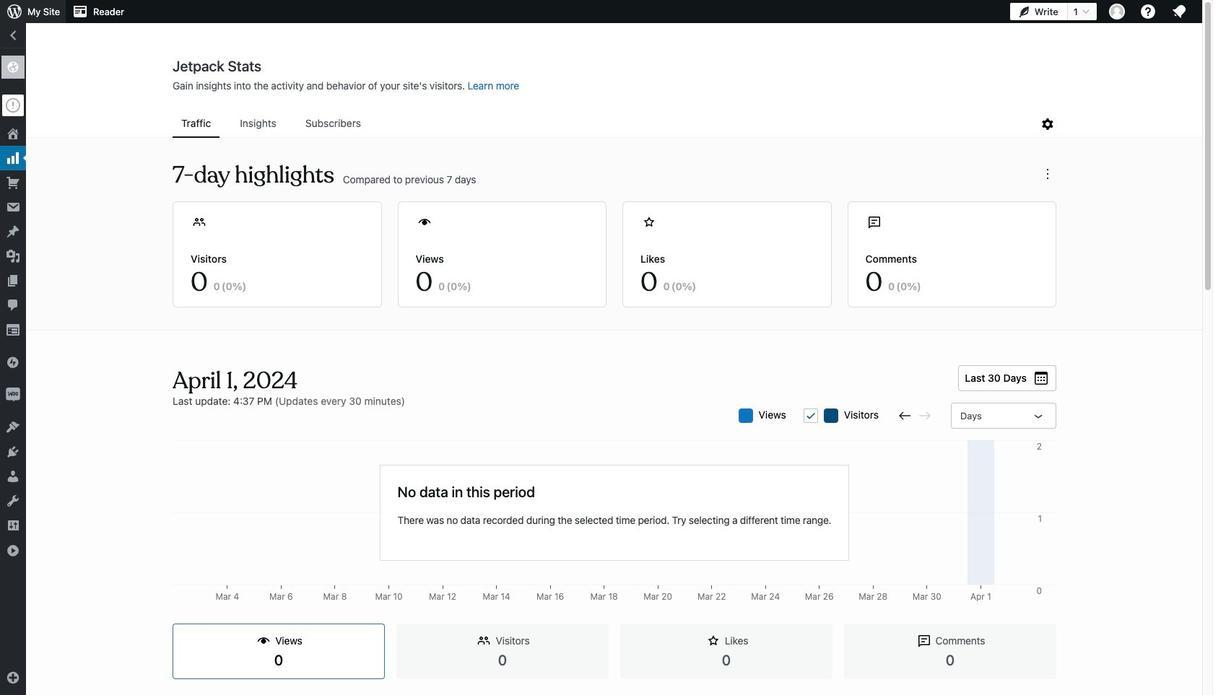 Task type: locate. For each thing, give the bounding box(es) containing it.
1 vertical spatial img image
[[6, 388, 20, 402]]

menu
[[173, 111, 1039, 138]]

img image
[[6, 355, 20, 370], [6, 388, 20, 402]]

0 vertical spatial img image
[[6, 355, 20, 370]]

None checkbox
[[804, 409, 818, 423]]

menu inside jetpack stats main content
[[173, 111, 1039, 138]]

1 img image from the top
[[6, 355, 20, 370]]

manage your notifications image
[[1171, 3, 1188, 20]]

2 img image from the top
[[6, 388, 20, 402]]



Task type: vqa. For each thing, say whether or not it's contained in the screenshot.
'checkbox' at the bottom right of page
yes



Task type: describe. For each thing, give the bounding box(es) containing it.
jetpack stats main content
[[27, 57, 1203, 696]]

none checkbox inside jetpack stats main content
[[804, 409, 818, 423]]

help image
[[1140, 3, 1157, 20]]

my profile image
[[1109, 4, 1125, 20]]



